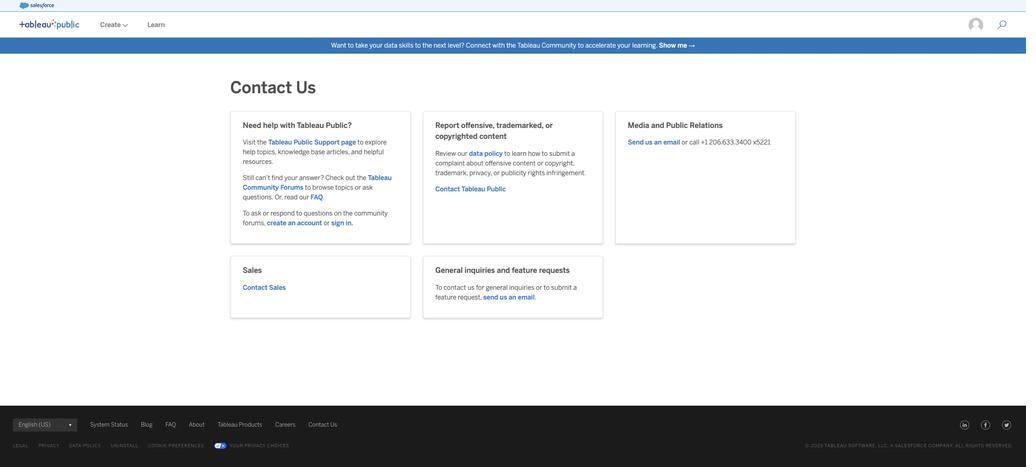 Task type: locate. For each thing, give the bounding box(es) containing it.
1 vertical spatial and
[[351, 148, 362, 156]]

our inside to browse topics or ask questions. or, read our
[[299, 194, 309, 201]]

1 horizontal spatial our
[[458, 150, 468, 158]]

answer?
[[299, 174, 324, 182]]

to
[[348, 42, 354, 49], [415, 42, 421, 49], [578, 42, 584, 49], [358, 139, 364, 146], [504, 150, 510, 158], [542, 150, 548, 158], [305, 184, 311, 192], [296, 210, 302, 218], [544, 284, 550, 292]]

email for or
[[664, 139, 680, 146]]

create
[[267, 220, 287, 227]]

submit up copyright,
[[549, 150, 570, 158]]

out
[[346, 174, 355, 182]]

0 vertical spatial faq
[[311, 194, 323, 201]]

uninstall link
[[111, 442, 139, 451]]

create an account or sign in.
[[267, 220, 353, 227]]

english (us)
[[19, 422, 51, 429]]

an for send
[[509, 294, 516, 301]]

1 vertical spatial faq
[[166, 422, 176, 429]]

tableau
[[517, 42, 540, 49], [297, 121, 324, 130], [268, 139, 292, 146], [368, 174, 392, 182], [462, 185, 485, 193], [218, 422, 238, 429], [825, 444, 847, 449]]

1 horizontal spatial and
[[497, 266, 510, 275]]

tableau community forums
[[243, 174, 392, 192]]

requests
[[539, 266, 570, 275]]

your left learning.
[[618, 42, 631, 49]]

to ask or respond to questions on the community forums,
[[243, 210, 388, 227]]

call
[[690, 139, 700, 146]]

0 vertical spatial feature
[[512, 266, 537, 275]]

cookie preferences button
[[148, 442, 204, 451]]

show
[[659, 42, 676, 49]]

0 horizontal spatial community
[[243, 184, 279, 192]]

your up forums
[[284, 174, 298, 182]]

1 vertical spatial community
[[243, 184, 279, 192]]

us right send
[[645, 139, 653, 146]]

offensive,
[[461, 121, 495, 130]]

email
[[664, 139, 680, 146], [518, 294, 535, 301]]

1 vertical spatial to
[[435, 284, 442, 292]]

0 horizontal spatial and
[[351, 148, 362, 156]]

0 vertical spatial ask
[[363, 184, 373, 192]]

blog
[[141, 422, 153, 429]]

1 privacy from the left
[[38, 444, 60, 449]]

data policy
[[69, 444, 101, 449]]

us left for
[[468, 284, 475, 292]]

1 vertical spatial help
[[243, 148, 256, 156]]

content down the learn
[[513, 160, 536, 167]]

to browse topics or ask questions. or, read our
[[243, 184, 373, 201]]

content inside to learn how to submit a complaint about offensive content or copyright, trademark, privacy, or publicity rights infringement.
[[513, 160, 536, 167]]

feature down contact
[[435, 294, 457, 301]]

to down requests
[[544, 284, 550, 292]]

0 vertical spatial .
[[323, 194, 325, 201]]

data
[[384, 42, 398, 49], [469, 150, 483, 158]]

faq up cookie preferences
[[166, 422, 176, 429]]

or left sign
[[324, 220, 330, 227]]

a for © 2023 tableau software, llc, a salesforce company. all rights reserved.
[[890, 444, 894, 449]]

0 horizontal spatial ask
[[251, 210, 261, 218]]

contact
[[230, 78, 292, 97], [435, 185, 460, 193], [243, 284, 268, 292], [308, 422, 329, 429]]

to inside to ask or respond to questions on the community forums,
[[243, 210, 250, 218]]

to for to contact us for general inquiries or to submit a feature request,
[[435, 284, 442, 292]]

to inside to contact us for general inquiries or to submit a feature request,
[[435, 284, 442, 292]]

us down general
[[500, 294, 507, 301]]

1 vertical spatial public
[[294, 139, 313, 146]]

report offensive, trademarked, or copyrighted content
[[435, 121, 553, 141]]

help down "visit"
[[243, 148, 256, 156]]

1 horizontal spatial to
[[435, 284, 442, 292]]

help right need
[[263, 121, 278, 130]]

206.633.3400
[[709, 139, 752, 146]]

privacy down selected language element
[[38, 444, 60, 449]]

request,
[[458, 294, 482, 301]]

the inside to ask or respond to questions on the community forums,
[[343, 210, 353, 218]]

to explore help topics, knowledge base articles, and helpful resources.
[[243, 139, 387, 166]]

still can't find your answer? check out the
[[243, 174, 368, 182]]

2 vertical spatial a
[[890, 444, 894, 449]]

1 vertical spatial with
[[280, 121, 295, 130]]

or left call
[[682, 139, 688, 146]]

0 vertical spatial an
[[654, 139, 662, 146]]

faq for faq .
[[311, 194, 323, 201]]

1 horizontal spatial privacy
[[245, 444, 266, 449]]

2 vertical spatial public
[[487, 185, 506, 193]]

2 privacy from the left
[[245, 444, 266, 449]]

public down privacy,
[[487, 185, 506, 193]]

1 horizontal spatial inquiries
[[509, 284, 535, 292]]

inquiries up for
[[465, 266, 495, 275]]

1 vertical spatial inquiries
[[509, 284, 535, 292]]

1 vertical spatial feature
[[435, 294, 457, 301]]

sign
[[331, 220, 344, 227]]

faq link down browse
[[311, 194, 323, 201]]

public up send us an email or call +1 206.633.3400 x5221
[[666, 121, 688, 130]]

(us)
[[39, 422, 51, 429]]

data policy link
[[469, 150, 503, 158]]

1 horizontal spatial faq link
[[311, 194, 323, 201]]

or right trademarked,
[[546, 121, 553, 130]]

2 vertical spatial us
[[500, 294, 507, 301]]

0 horizontal spatial data
[[384, 42, 398, 49]]

forums,
[[243, 220, 266, 227]]

1 horizontal spatial sales
[[269, 284, 286, 292]]

2 horizontal spatial an
[[654, 139, 662, 146]]

learning.
[[632, 42, 658, 49]]

to inside to browse topics or ask questions. or, read our
[[305, 184, 311, 192]]

1 horizontal spatial an
[[509, 294, 516, 301]]

1 vertical spatial content
[[513, 160, 536, 167]]

faq down browse
[[311, 194, 323, 201]]

0 vertical spatial faq link
[[311, 194, 323, 201]]

1 vertical spatial sales
[[269, 284, 286, 292]]

faq
[[311, 194, 323, 201], [166, 422, 176, 429]]

how
[[528, 150, 540, 158]]

want
[[331, 42, 346, 49]]

submit down requests
[[551, 284, 572, 292]]

1 horizontal spatial faq
[[311, 194, 323, 201]]

0 horizontal spatial privacy
[[38, 444, 60, 449]]

0 horizontal spatial us
[[468, 284, 475, 292]]

products
[[239, 422, 262, 429]]

0 vertical spatial us
[[296, 78, 316, 97]]

policy
[[83, 444, 101, 449]]

can't
[[256, 174, 270, 182]]

0 vertical spatial contact us
[[230, 78, 316, 97]]

2 vertical spatial an
[[509, 294, 516, 301]]

with right connect
[[493, 42, 505, 49]]

browse
[[313, 184, 334, 192]]

inquiries
[[465, 266, 495, 275], [509, 284, 535, 292]]

1 horizontal spatial data
[[469, 150, 483, 158]]

go to search image
[[988, 20, 1017, 30]]

1 vertical spatial submit
[[551, 284, 572, 292]]

0 horizontal spatial to
[[243, 210, 250, 218]]

0 vertical spatial community
[[542, 42, 576, 49]]

an for send
[[654, 139, 662, 146]]

an
[[654, 139, 662, 146], [288, 220, 296, 227], [509, 294, 516, 301]]

blog link
[[141, 421, 153, 430]]

learn
[[512, 150, 527, 158]]

1 horizontal spatial ask
[[363, 184, 373, 192]]

visit
[[243, 139, 256, 146]]

ask inside to ask or respond to questions on the community forums,
[[251, 210, 261, 218]]

1 vertical spatial .
[[535, 294, 537, 301]]

1 vertical spatial a
[[573, 284, 577, 292]]

to right how
[[542, 150, 548, 158]]

the for out
[[357, 174, 367, 182]]

1 horizontal spatial feature
[[512, 266, 537, 275]]

email right send
[[518, 294, 535, 301]]

software,
[[849, 444, 877, 449]]

0 horizontal spatial your
[[284, 174, 298, 182]]

sales
[[243, 266, 262, 275], [269, 284, 286, 292]]

0 vertical spatial us
[[645, 139, 653, 146]]

our up complaint
[[458, 150, 468, 158]]

to up forums,
[[243, 210, 250, 218]]

our
[[458, 150, 468, 158], [299, 194, 309, 201]]

1 vertical spatial an
[[288, 220, 296, 227]]

create
[[100, 21, 121, 29]]

the right out
[[357, 174, 367, 182]]

a inside to learn how to submit a complaint about offensive content or copyright, trademark, privacy, or publicity rights infringement.
[[572, 150, 575, 158]]

0 horizontal spatial help
[[243, 148, 256, 156]]

rights
[[528, 169, 545, 177]]

0 horizontal spatial faq
[[166, 422, 176, 429]]

us inside to contact us for general inquiries or to submit a feature request,
[[468, 284, 475, 292]]

with up visit the tableau public support page
[[280, 121, 295, 130]]

0 vertical spatial inquiries
[[465, 266, 495, 275]]

about link
[[189, 421, 205, 430]]

1 vertical spatial faq link
[[166, 421, 176, 430]]

ask up forums,
[[251, 210, 261, 218]]

feature up to contact us for general inquiries or to submit a feature request,
[[512, 266, 537, 275]]

your
[[230, 444, 243, 449]]

privacy right the your
[[245, 444, 266, 449]]

0 horizontal spatial email
[[518, 294, 535, 301]]

2 horizontal spatial public
[[666, 121, 688, 130]]

x5221
[[753, 139, 771, 146]]

level?
[[448, 42, 465, 49]]

0 horizontal spatial content
[[480, 132, 507, 141]]

or down requests
[[536, 284, 542, 292]]

sign in. link
[[331, 220, 353, 227]]

.
[[323, 194, 325, 201], [535, 294, 537, 301]]

privacy
[[38, 444, 60, 449], [245, 444, 266, 449]]

support
[[314, 139, 340, 146]]

to down still can't find your answer? check out the
[[305, 184, 311, 192]]

or up create
[[263, 210, 269, 218]]

0 vertical spatial content
[[480, 132, 507, 141]]

©
[[806, 444, 810, 449]]

0 vertical spatial sales
[[243, 266, 262, 275]]

ask right topics
[[363, 184, 373, 192]]

your privacy choices link
[[214, 442, 290, 451]]

to up create an account link
[[296, 210, 302, 218]]

or down out
[[355, 184, 361, 192]]

topics
[[335, 184, 353, 192]]

page
[[341, 139, 356, 146]]

0 vertical spatial to
[[243, 210, 250, 218]]

2 vertical spatial and
[[497, 266, 510, 275]]

relations
[[690, 121, 723, 130]]

trademark,
[[435, 169, 468, 177]]

or,
[[275, 194, 283, 201]]

about
[[189, 422, 205, 429]]

trademarked,
[[496, 121, 544, 130]]

1 horizontal spatial help
[[263, 121, 278, 130]]

content up 'policy' at left top
[[480, 132, 507, 141]]

1 horizontal spatial us
[[330, 422, 337, 429]]

or inside to ask or respond to questions on the community forums,
[[263, 210, 269, 218]]

the up in.
[[343, 210, 353, 218]]

reserved.
[[986, 444, 1013, 449]]

1 vertical spatial ask
[[251, 210, 261, 218]]

review
[[435, 150, 456, 158]]

2 horizontal spatial us
[[645, 139, 653, 146]]

1 horizontal spatial us
[[500, 294, 507, 301]]

the for to
[[423, 42, 432, 49]]

community
[[542, 42, 576, 49], [243, 184, 279, 192]]

1 horizontal spatial public
[[487, 185, 506, 193]]

1 vertical spatial us
[[468, 284, 475, 292]]

1 horizontal spatial email
[[664, 139, 680, 146]]

questions.
[[243, 194, 273, 201]]

to left contact
[[435, 284, 442, 292]]

0 horizontal spatial feature
[[435, 294, 457, 301]]

helpful
[[364, 148, 384, 156]]

data up about
[[469, 150, 483, 158]]

1 vertical spatial email
[[518, 294, 535, 301]]

company.
[[929, 444, 954, 449]]

our right read
[[299, 194, 309, 201]]

2 horizontal spatial and
[[651, 121, 665, 130]]

1 horizontal spatial .
[[535, 294, 537, 301]]

email for .
[[518, 294, 535, 301]]

content
[[480, 132, 507, 141], [513, 160, 536, 167]]

a inside to contact us for general inquiries or to submit a feature request,
[[573, 284, 577, 292]]

tableau community forums link
[[243, 174, 392, 192]]

0 vertical spatial email
[[664, 139, 680, 146]]

general
[[435, 266, 463, 275]]

system status link
[[90, 421, 128, 430]]

1 horizontal spatial your
[[370, 42, 383, 49]]

public up knowledge
[[294, 139, 313, 146]]

0 vertical spatial our
[[458, 150, 468, 158]]

1 horizontal spatial with
[[493, 42, 505, 49]]

and
[[651, 121, 665, 130], [351, 148, 362, 156], [497, 266, 510, 275]]

2 horizontal spatial your
[[618, 42, 631, 49]]

or inside to browse topics or ask questions. or, read our
[[355, 184, 361, 192]]

1 horizontal spatial content
[[513, 160, 536, 167]]

media
[[628, 121, 650, 130]]

contact
[[444, 284, 466, 292]]

1 vertical spatial our
[[299, 194, 309, 201]]

0 vertical spatial public
[[666, 121, 688, 130]]

data left skills
[[384, 42, 398, 49]]

or inside "report offensive, trademarked, or copyrighted content"
[[546, 121, 553, 130]]

0 vertical spatial and
[[651, 121, 665, 130]]

your for still can't find your answer? check out the
[[284, 174, 298, 182]]

to left take
[[348, 42, 354, 49]]

and down the page
[[351, 148, 362, 156]]

inquiries up send us an email .
[[509, 284, 535, 292]]

content inside "report offensive, trademarked, or copyrighted content"
[[480, 132, 507, 141]]

0 horizontal spatial our
[[299, 194, 309, 201]]

and up send us an email link
[[651, 121, 665, 130]]

your
[[370, 42, 383, 49], [618, 42, 631, 49], [284, 174, 298, 182]]

0 vertical spatial a
[[572, 150, 575, 158]]

faq link up cookie preferences
[[166, 421, 176, 430]]

the left next
[[423, 42, 432, 49]]

to right the page
[[358, 139, 364, 146]]

1 vertical spatial us
[[330, 422, 337, 429]]

0 horizontal spatial .
[[323, 194, 325, 201]]

0 vertical spatial submit
[[549, 150, 570, 158]]

and up general
[[497, 266, 510, 275]]

to left accelerate
[[578, 42, 584, 49]]

email down media and public relations
[[664, 139, 680, 146]]

your right take
[[370, 42, 383, 49]]

us
[[645, 139, 653, 146], [468, 284, 475, 292], [500, 294, 507, 301]]



Task type: vqa. For each thing, say whether or not it's contained in the screenshot.
the ask
yes



Task type: describe. For each thing, give the bounding box(es) containing it.
privacy inside "link"
[[245, 444, 266, 449]]

media and public relations
[[628, 121, 723, 130]]

questions
[[304, 210, 333, 218]]

0 horizontal spatial with
[[280, 121, 295, 130]]

cookie
[[148, 444, 167, 449]]

create an account link
[[267, 220, 322, 227]]

feature inside to contact us for general inquiries or to submit a feature request,
[[435, 294, 457, 301]]

create button
[[91, 13, 138, 38]]

data policy link
[[69, 442, 101, 451]]

faq for faq
[[166, 422, 176, 429]]

to inside to ask or respond to questions on the community forums,
[[296, 210, 302, 218]]

cookie preferences
[[148, 444, 204, 449]]

general inquiries and feature requests
[[435, 266, 570, 275]]

system
[[90, 422, 110, 429]]

a for to learn how to submit a complaint about offensive content or copyright, trademark, privacy, or publicity rights infringement.
[[572, 150, 575, 158]]

contact for contact sales link
[[243, 284, 268, 292]]

0 horizontal spatial inquiries
[[465, 266, 495, 275]]

careers link
[[275, 421, 296, 430]]

to right skills
[[415, 42, 421, 49]]

the up topics,
[[257, 139, 267, 146]]

salesforce logo image
[[19, 2, 54, 9]]

all
[[956, 444, 965, 449]]

contact for contact tableau public 'link'
[[435, 185, 460, 193]]

submit inside to contact us for general inquiries or to submit a feature request,
[[551, 284, 572, 292]]

salesforce
[[895, 444, 927, 449]]

us for send
[[500, 294, 507, 301]]

me
[[678, 42, 687, 49]]

in.
[[346, 220, 353, 227]]

contact sales link
[[243, 284, 286, 292]]

0 horizontal spatial public
[[294, 139, 313, 146]]

want to take your data skills to the next level? connect with the tableau community to accelerate your learning. show me →
[[331, 42, 695, 49]]

to contact us for general inquiries or to submit a feature request,
[[435, 284, 577, 301]]

next
[[434, 42, 446, 49]]

report
[[435, 121, 459, 130]]

1 horizontal spatial community
[[542, 42, 576, 49]]

careers
[[275, 422, 296, 429]]

llc,
[[879, 444, 889, 449]]

show me link
[[659, 42, 687, 49]]

data
[[69, 444, 82, 449]]

learn link
[[138, 13, 175, 38]]

send us an email .
[[484, 294, 537, 301]]

0 horizontal spatial sales
[[243, 266, 262, 275]]

→
[[689, 42, 695, 49]]

1 vertical spatial contact us
[[308, 422, 337, 429]]

contact sales
[[243, 284, 286, 292]]

and inside to explore help topics, knowledge base articles, and helpful resources.
[[351, 148, 362, 156]]

public?
[[326, 121, 352, 130]]

tableau inside tableau community forums
[[368, 174, 392, 182]]

help inside to explore help topics, knowledge base articles, and helpful resources.
[[243, 148, 256, 156]]

tableau public support page link
[[268, 139, 356, 146]]

visit the tableau public support page
[[243, 139, 356, 146]]

tableau products
[[218, 422, 262, 429]]

1 vertical spatial data
[[469, 150, 483, 158]]

offensive
[[485, 160, 512, 167]]

community inside tableau community forums
[[243, 184, 279, 192]]

+1
[[701, 139, 708, 146]]

0 horizontal spatial faq link
[[166, 421, 176, 430]]

or up 'rights'
[[537, 160, 544, 167]]

publicity
[[501, 169, 527, 177]]

public for media
[[666, 121, 688, 130]]

selected language element
[[19, 419, 72, 432]]

privacy,
[[470, 169, 492, 177]]

send
[[628, 139, 644, 146]]

privacy link
[[38, 442, 60, 451]]

to for to ask or respond to questions on the community forums,
[[243, 210, 250, 218]]

2023
[[811, 444, 823, 449]]

0 horizontal spatial an
[[288, 220, 296, 227]]

us for send
[[645, 139, 653, 146]]

copyrighted
[[435, 132, 478, 141]]

read
[[285, 194, 298, 201]]

rights
[[966, 444, 985, 449]]

the for on
[[343, 210, 353, 218]]

the right connect
[[507, 42, 516, 49]]

send us an email or call +1 206.633.3400 x5221
[[628, 139, 771, 146]]

0 vertical spatial with
[[493, 42, 505, 49]]

to inside to contact us for general inquiries or to submit a feature request,
[[544, 284, 550, 292]]

inquiries inside to contact us for general inquiries or to submit a feature request,
[[509, 284, 535, 292]]

send us an email link
[[628, 139, 680, 146]]

contact us link
[[308, 421, 337, 430]]

0 vertical spatial help
[[263, 121, 278, 130]]

on
[[334, 210, 342, 218]]

knowledge
[[278, 148, 310, 156]]

copyright,
[[545, 160, 575, 167]]

general
[[486, 284, 508, 292]]

contact for contact us link
[[308, 422, 329, 429]]

0 horizontal spatial us
[[296, 78, 316, 97]]

or inside to contact us for general inquiries or to submit a feature request,
[[536, 284, 542, 292]]

public for contact
[[487, 185, 506, 193]]

check
[[325, 174, 344, 182]]

to left the learn
[[504, 150, 510, 158]]

need
[[243, 121, 261, 130]]

terry.turtle image
[[968, 17, 984, 33]]

legal link
[[13, 442, 29, 451]]

topics,
[[257, 148, 277, 156]]

your privacy choices
[[230, 444, 290, 449]]

skills
[[399, 42, 414, 49]]

legal
[[13, 444, 29, 449]]

complaint
[[435, 160, 465, 167]]

or down offensive
[[494, 169, 500, 177]]

to inside to explore help topics, knowledge base articles, and helpful resources.
[[358, 139, 364, 146]]

policy
[[485, 150, 503, 158]]

articles,
[[327, 148, 350, 156]]

submit inside to learn how to submit a complaint about offensive content or copyright, trademark, privacy, or publicity rights infringement.
[[549, 150, 570, 158]]

your for want to take your data skills to the next level? connect with the tableau community to accelerate your learning. show me →
[[370, 42, 383, 49]]

ask inside to browse topics or ask questions. or, read our
[[363, 184, 373, 192]]

community
[[354, 210, 388, 218]]

logo image
[[19, 19, 79, 29]]

english
[[19, 422, 37, 429]]

base
[[311, 148, 325, 156]]

learn
[[147, 21, 165, 29]]

system status
[[90, 422, 128, 429]]

0 vertical spatial data
[[384, 42, 398, 49]]



